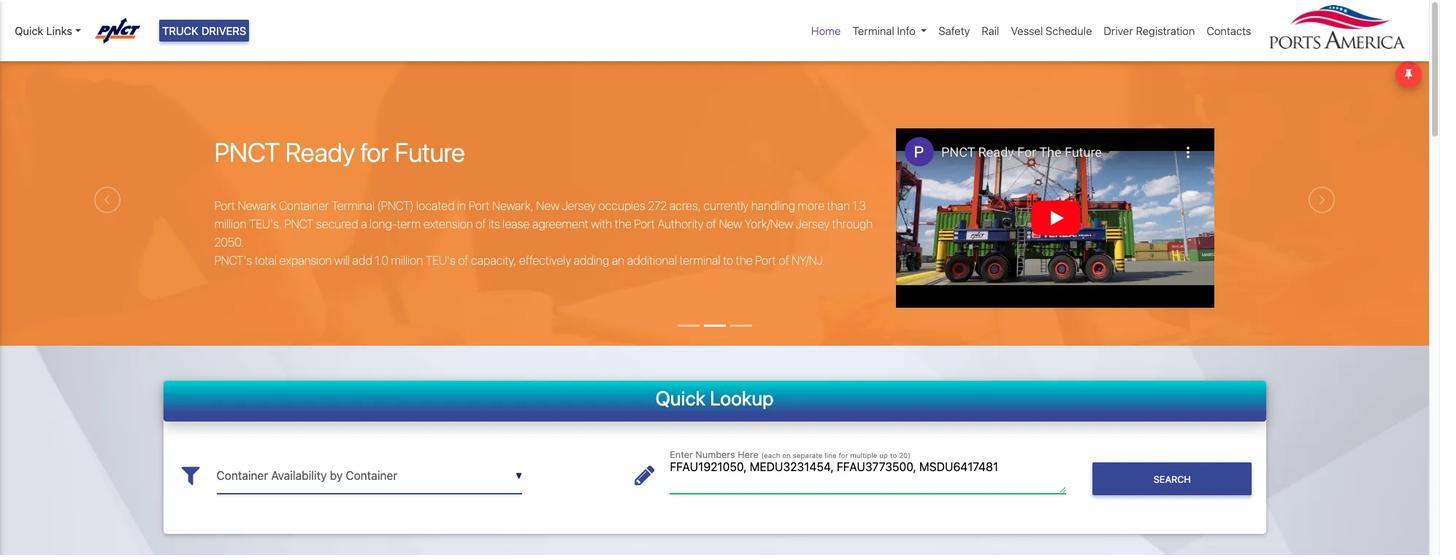 Task type: describe. For each thing, give the bounding box(es) containing it.
capacity,
[[471, 254, 517, 268]]

ny/nj.
[[792, 254, 825, 268]]

more
[[798, 200, 824, 213]]

port down 272
[[634, 218, 655, 231]]

pnct's
[[214, 254, 252, 268]]

york/new
[[745, 218, 793, 231]]

adding
[[574, 254, 609, 268]]

ready
[[285, 137, 355, 168]]

quick lookup
[[655, 387, 774, 410]]

separate
[[793, 452, 822, 460]]

0 horizontal spatial jersey
[[562, 200, 596, 213]]

numbers
[[695, 450, 735, 461]]

1 horizontal spatial terminal
[[852, 24, 894, 37]]

0 horizontal spatial new
[[536, 200, 559, 213]]

vessel
[[1011, 24, 1043, 37]]

(pnct)
[[377, 200, 414, 213]]

line
[[825, 452, 837, 460]]

expansion
[[279, 254, 332, 268]]

will
[[334, 254, 350, 268]]

term
[[397, 218, 421, 231]]

long-
[[370, 218, 397, 231]]

to inside port newark container terminal (pnct) located in port newark, new jersey occupies 272 acres, currently handling more than 1.3 million teu's.                                 pnct secured a long-term extension of its lease agreement with the port authority of new york/new jersey through 2050. pnct's total expansion will add 1.0 million teu's of capacity,                                 effectively adding an additional terminal to the port of ny/nj.
[[723, 254, 733, 268]]

lease
[[503, 218, 530, 231]]

truck drivers
[[162, 24, 246, 37]]

port newark container terminal (pnct) located in port newark, new jersey occupies 272 acres, currently handling more than 1.3 million teu's.                                 pnct secured a long-term extension of its lease agreement with the port authority of new york/new jersey through 2050. pnct's total expansion will add 1.0 million teu's of capacity,                                 effectively adding an additional terminal to the port of ny/nj.
[[214, 200, 873, 268]]

drivers
[[201, 24, 246, 37]]

1 horizontal spatial jersey
[[796, 218, 830, 231]]

1 vertical spatial million
[[391, 254, 423, 268]]

extension
[[423, 218, 473, 231]]

quick links
[[15, 24, 72, 37]]

newark
[[238, 200, 276, 213]]

terminal
[[679, 254, 720, 268]]

enter
[[670, 450, 693, 461]]

of left its
[[476, 218, 486, 231]]

20)
[[899, 452, 911, 460]]

authority
[[658, 218, 703, 231]]

agreement
[[532, 218, 588, 231]]

located
[[416, 200, 455, 213]]

home link
[[805, 17, 847, 45]]

driver
[[1104, 24, 1133, 37]]

port down york/new
[[755, 254, 776, 268]]

a
[[361, 218, 367, 231]]

(each
[[761, 452, 780, 460]]

its
[[489, 218, 500, 231]]

safety
[[939, 24, 970, 37]]

multiple
[[850, 452, 877, 460]]

pnct inside port newark container terminal (pnct) located in port newark, new jersey occupies 272 acres, currently handling more than 1.3 million teu's.                                 pnct secured a long-term extension of its lease agreement with the port authority of new york/new jersey through 2050. pnct's total expansion will add 1.0 million teu's of capacity,                                 effectively adding an additional terminal to the port of ny/nj.
[[284, 218, 313, 231]]

pnct ready for future
[[214, 137, 465, 168]]

quick links link
[[15, 23, 81, 39]]

0 vertical spatial the
[[615, 218, 632, 231]]

schedule
[[1046, 24, 1092, 37]]

quick for quick links
[[15, 24, 43, 37]]

of right teu's
[[458, 254, 468, 268]]

terminal info
[[852, 24, 916, 37]]

occupies
[[598, 200, 645, 213]]

home
[[811, 24, 841, 37]]

0 vertical spatial for
[[360, 137, 389, 168]]

▼
[[516, 471, 522, 482]]



Task type: vqa. For each thing, say whether or not it's contained in the screenshot.
from
no



Task type: locate. For each thing, give the bounding box(es) containing it.
million up the 2050.
[[214, 218, 246, 231]]

through
[[832, 218, 873, 231]]

port left newark at the left
[[214, 200, 235, 213]]

for
[[360, 137, 389, 168], [839, 452, 848, 460]]

driver registration link
[[1098, 17, 1201, 45]]

1.3
[[853, 200, 866, 213]]

for right line
[[839, 452, 848, 460]]

additional
[[627, 254, 677, 268]]

272
[[648, 200, 667, 213]]

0 horizontal spatial for
[[360, 137, 389, 168]]

pnct
[[214, 137, 280, 168], [284, 218, 313, 231]]

to right terminal at top
[[723, 254, 733, 268]]

1 horizontal spatial new
[[719, 218, 742, 231]]

teu's
[[426, 254, 455, 268]]

1 horizontal spatial pnct
[[284, 218, 313, 231]]

handling
[[751, 200, 795, 213]]

newark,
[[492, 200, 534, 213]]

secured
[[316, 218, 358, 231]]

new up agreement
[[536, 200, 559, 213]]

2050.
[[214, 236, 244, 249]]

0 horizontal spatial to
[[723, 254, 733, 268]]

search
[[1154, 475, 1191, 485]]

search button
[[1093, 463, 1252, 496]]

0 vertical spatial terminal
[[852, 24, 894, 37]]

jersey up agreement
[[562, 200, 596, 213]]

acres,
[[669, 200, 701, 213]]

0 vertical spatial jersey
[[562, 200, 596, 213]]

terminal info link
[[847, 17, 933, 45]]

rail
[[982, 24, 999, 37]]

registration
[[1136, 24, 1195, 37]]

effectively
[[519, 254, 571, 268]]

0 horizontal spatial terminal
[[332, 200, 375, 213]]

up
[[879, 452, 888, 460]]

container
[[279, 200, 329, 213]]

jersey down more
[[796, 218, 830, 231]]

here
[[738, 450, 759, 461]]

add
[[352, 254, 372, 268]]

None text field
[[670, 459, 1066, 495]]

1 vertical spatial for
[[839, 452, 848, 460]]

teu's.
[[249, 218, 282, 231]]

million
[[214, 218, 246, 231], [391, 254, 423, 268]]

1 horizontal spatial quick
[[655, 387, 705, 410]]

1 horizontal spatial for
[[839, 452, 848, 460]]

None text field
[[217, 459, 522, 495]]

1 horizontal spatial million
[[391, 254, 423, 268]]

enter numbers here (each on separate line for multiple up to 20)
[[670, 450, 911, 461]]

lookup
[[710, 387, 774, 410]]

total
[[255, 254, 277, 268]]

terminal inside port newark container terminal (pnct) located in port newark, new jersey occupies 272 acres, currently handling more than 1.3 million teu's.                                 pnct secured a long-term extension of its lease agreement with the port authority of new york/new jersey through 2050. pnct's total expansion will add 1.0 million teu's of capacity,                                 effectively adding an additional terminal to the port of ny/nj.
[[332, 200, 375, 213]]

quick left "links" at the left top
[[15, 24, 43, 37]]

1 horizontal spatial to
[[890, 452, 897, 460]]

port right in
[[469, 200, 489, 213]]

0 horizontal spatial million
[[214, 218, 246, 231]]

new
[[536, 200, 559, 213], [719, 218, 742, 231]]

than
[[827, 200, 850, 213]]

for inside enter numbers here (each on separate line for multiple up to 20)
[[839, 452, 848, 460]]

port
[[214, 200, 235, 213], [469, 200, 489, 213], [634, 218, 655, 231], [755, 254, 776, 268]]

1 vertical spatial pnct
[[284, 218, 313, 231]]

1 vertical spatial the
[[736, 254, 753, 268]]

million right 1.0
[[391, 254, 423, 268]]

vessel schedule
[[1011, 24, 1092, 37]]

1 horizontal spatial the
[[736, 254, 753, 268]]

to right up
[[890, 452, 897, 460]]

pnct down container
[[284, 218, 313, 231]]

contacts
[[1207, 24, 1251, 37]]

quick
[[15, 24, 43, 37], [655, 387, 705, 410]]

quick for quick lookup
[[655, 387, 705, 410]]

rail link
[[976, 17, 1005, 45]]

links
[[46, 24, 72, 37]]

0 vertical spatial to
[[723, 254, 733, 268]]

quick up enter
[[655, 387, 705, 410]]

driver registration
[[1104, 24, 1195, 37]]

an
[[612, 254, 625, 268]]

0 horizontal spatial pnct
[[214, 137, 280, 168]]

0 vertical spatial quick
[[15, 24, 43, 37]]

with
[[591, 218, 612, 231]]

truck drivers link
[[159, 20, 249, 42]]

1.0
[[375, 254, 388, 268]]

for right ready
[[360, 137, 389, 168]]

of down currently
[[706, 218, 716, 231]]

1 vertical spatial to
[[890, 452, 897, 460]]

future
[[395, 137, 465, 168]]

0 horizontal spatial the
[[615, 218, 632, 231]]

0 vertical spatial pnct
[[214, 137, 280, 168]]

to inside enter numbers here (each on separate line for multiple up to 20)
[[890, 452, 897, 460]]

to
[[723, 254, 733, 268], [890, 452, 897, 460]]

0 vertical spatial million
[[214, 218, 246, 231]]

safety link
[[933, 17, 976, 45]]

1 vertical spatial terminal
[[332, 200, 375, 213]]

1 vertical spatial jersey
[[796, 218, 830, 231]]

terminal left info
[[852, 24, 894, 37]]

of
[[476, 218, 486, 231], [706, 218, 716, 231], [458, 254, 468, 268], [779, 254, 789, 268]]

jersey
[[562, 200, 596, 213], [796, 218, 830, 231]]

info
[[897, 24, 916, 37]]

the
[[615, 218, 632, 231], [736, 254, 753, 268]]

0 horizontal spatial quick
[[15, 24, 43, 37]]

in
[[457, 200, 466, 213]]

the down occupies
[[615, 218, 632, 231]]

contacts link
[[1201, 17, 1257, 45]]

new down currently
[[719, 218, 742, 231]]

truck
[[162, 24, 199, 37]]

0 vertical spatial new
[[536, 200, 559, 213]]

the down york/new
[[736, 254, 753, 268]]

currently
[[703, 200, 748, 213]]

pnct ready for future image
[[0, 54, 1429, 428]]

1 vertical spatial quick
[[655, 387, 705, 410]]

vessel schedule link
[[1005, 17, 1098, 45]]

1 vertical spatial new
[[719, 218, 742, 231]]

of left ny/nj.
[[779, 254, 789, 268]]

terminal up a
[[332, 200, 375, 213]]

on
[[782, 452, 791, 460]]

terminal
[[852, 24, 894, 37], [332, 200, 375, 213]]

pnct up newark at the left
[[214, 137, 280, 168]]



